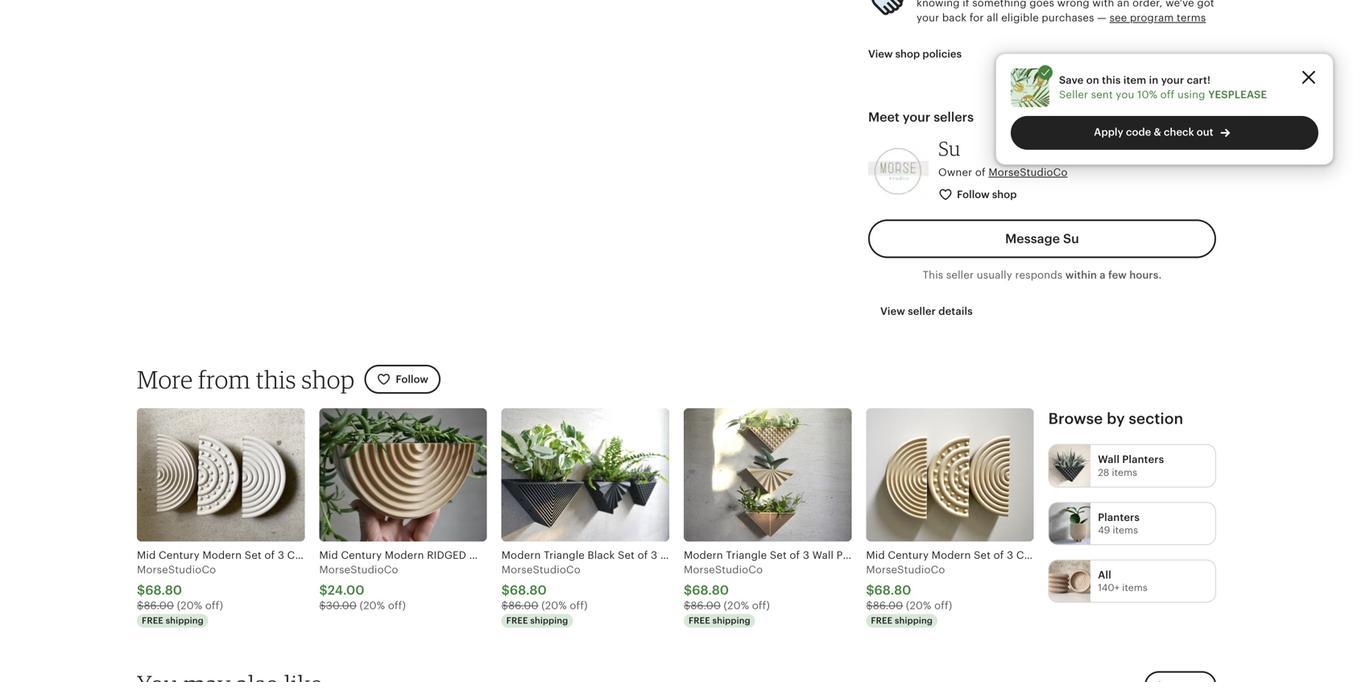 Task type: locate. For each thing, give the bounding box(es) containing it.
wall inside the modern triangle black set of 3 wall planter black wood finish morsestudioco $ 68.80 $ 86.00 (20% off) free shipping
[[661, 550, 682, 562]]

0 horizontal spatial su
[[939, 136, 961, 160]]

1 wood from the left
[[754, 550, 783, 562]]

2 shipping from the left
[[531, 616, 568, 626]]

modern
[[502, 550, 541, 562], [684, 550, 724, 562]]

off) inside modern triangle set of 3 wall planter natural wood finish morsestudioco $ 68.80 $ 86.00 (20% off) free shipping
[[752, 600, 770, 612]]

1 off) from the left
[[205, 600, 223, 612]]

10%
[[1138, 89, 1158, 101]]

follow inside follow shop button
[[958, 189, 990, 201]]

follow button
[[365, 365, 441, 394]]

0 horizontal spatial morsestudioco $ 68.80 $ 86.00 (20% off) free shipping
[[137, 564, 223, 626]]

this inside save on this item in your cart! seller sent you 10% off using yesplease
[[1103, 74, 1121, 86]]

see more listings in the wall planters section image
[[1050, 445, 1091, 487]]

0 horizontal spatial of
[[638, 550, 648, 562]]

0 horizontal spatial wall
[[661, 550, 682, 562]]

2 morsestudioco $ 68.80 $ 86.00 (20% off) free shipping from the left
[[867, 564, 953, 626]]

triangle
[[544, 550, 585, 562], [726, 550, 767, 562]]

2 wood from the left
[[916, 550, 945, 562]]

triangle for morsestudioco
[[544, 550, 585, 562]]

morsestudioco $ 24.00 $ 30.00 (20% off)
[[319, 564, 406, 612]]

items right 28
[[1113, 467, 1138, 478]]

(20% inside the modern triangle black set of 3 wall planter black wood finish morsestudioco $ 68.80 $ 86.00 (20% off) free shipping
[[542, 600, 567, 612]]

mid century modern ridged wall wood planter natural wood finish image
[[319, 409, 487, 542]]

morsestudioco $ 68.80 $ 86.00 (20% off) free shipping for mid century modern set of 3 circle wall wood planter natural wood finish image
[[867, 564, 953, 626]]

4 free from the left
[[871, 616, 893, 626]]

28
[[1099, 467, 1110, 478]]

0 vertical spatial items
[[1113, 467, 1138, 478]]

68.80
[[145, 583, 182, 598], [510, 583, 547, 598], [692, 583, 729, 598], [875, 583, 912, 598]]

0 vertical spatial seller
[[947, 269, 974, 281]]

1 vertical spatial view
[[881, 306, 906, 318]]

triangle inside modern triangle set of 3 wall planter natural wood finish morsestudioco $ 68.80 $ 86.00 (20% off) free shipping
[[726, 550, 767, 562]]

3
[[651, 550, 658, 562], [803, 550, 810, 562]]

view for view seller details
[[881, 306, 906, 318]]

1 finish from the left
[[786, 550, 816, 562]]

1 horizontal spatial seller
[[947, 269, 974, 281]]

0 horizontal spatial this
[[256, 365, 296, 394]]

planter
[[685, 550, 721, 562], [837, 550, 873, 562]]

planters inside wall planters 28 items
[[1123, 454, 1165, 466]]

1 horizontal spatial su
[[1064, 232, 1080, 246]]

1 horizontal spatial of
[[790, 550, 801, 562]]

see
[[1110, 12, 1128, 24]]

items inside wall planters 28 items
[[1113, 467, 1138, 478]]

free
[[142, 616, 164, 626], [507, 616, 528, 626], [689, 616, 711, 626], [871, 616, 893, 626]]

items right 140+
[[1123, 583, 1148, 594]]

su inside 'button'
[[1064, 232, 1080, 246]]

this up sent
[[1103, 74, 1121, 86]]

shop left policies
[[896, 48, 921, 60]]

2 vertical spatial items
[[1123, 583, 1148, 594]]

save on this item in your cart! seller sent you 10% off using yesplease
[[1060, 74, 1268, 101]]

this
[[1103, 74, 1121, 86], [256, 365, 296, 394]]

follow
[[958, 189, 990, 201], [396, 373, 429, 386]]

140+
[[1099, 583, 1120, 594]]

3 (20% from the left
[[542, 600, 567, 612]]

$
[[137, 583, 145, 598], [319, 583, 328, 598], [502, 583, 510, 598], [684, 583, 692, 598], [867, 583, 875, 598], [137, 600, 144, 612], [319, 600, 326, 612], [502, 600, 509, 612], [684, 600, 691, 612], [867, 600, 873, 612]]

2 off) from the left
[[388, 600, 406, 612]]

morsestudioco $ 68.80 $ 86.00 (20% off) free shipping
[[137, 564, 223, 626], [867, 564, 953, 626]]

view inside button
[[869, 48, 893, 60]]

2 finish from the left
[[948, 550, 978, 562]]

2 horizontal spatial shop
[[993, 189, 1017, 201]]

modern inside the modern triangle black set of 3 wall planter black wood finish morsestudioco $ 68.80 $ 86.00 (20% off) free shipping
[[502, 550, 541, 562]]

1 vertical spatial seller
[[908, 306, 936, 318]]

check
[[1164, 126, 1195, 138]]

mid century modern set of 3 circle wall wood planter matte oatmeal finish image
[[137, 409, 305, 542]]

seller left 'details'
[[908, 306, 936, 318]]

2 (20% from the left
[[360, 600, 385, 612]]

86.00 inside the modern triangle black set of 3 wall planter black wood finish morsestudioco $ 68.80 $ 86.00 (20% off) free shipping
[[509, 600, 539, 612]]

view left policies
[[869, 48, 893, 60]]

planters down the section
[[1123, 454, 1165, 466]]

shipping inside modern triangle set of 3 wall planter natural wood finish morsestudioco $ 68.80 $ 86.00 (20% off) free shipping
[[713, 616, 751, 626]]

wall planters 28 items
[[1099, 454, 1165, 478]]

1 triangle from the left
[[544, 550, 585, 562]]

0 horizontal spatial follow
[[396, 373, 429, 386]]

follow inside the 'follow' button
[[396, 373, 429, 386]]

0 vertical spatial view
[[869, 48, 893, 60]]

1 (20% from the left
[[177, 600, 202, 612]]

set
[[618, 550, 635, 562], [770, 550, 787, 562]]

0 horizontal spatial black
[[588, 550, 615, 562]]

su up 'within'
[[1064, 232, 1080, 246]]

(20%
[[177, 600, 202, 612], [360, 600, 385, 612], [542, 600, 567, 612], [724, 600, 750, 612], [907, 600, 932, 612]]

natural
[[876, 550, 913, 562]]

3 86.00 from the left
[[691, 600, 721, 612]]

1 vertical spatial items
[[1113, 525, 1139, 536]]

0 vertical spatial shop
[[896, 48, 921, 60]]

0 vertical spatial planters
[[1123, 454, 1165, 466]]

items inside planters 49 items
[[1113, 525, 1139, 536]]

wood down modern triangle set of 3 wall planter natural wood finish 'image'
[[754, 550, 783, 562]]

view left 'details'
[[881, 306, 906, 318]]

this
[[923, 269, 944, 281]]

this right from
[[256, 365, 296, 394]]

follow for follow
[[396, 373, 429, 386]]

1 vertical spatial su
[[1064, 232, 1080, 246]]

this seller usually responds within a few hours.
[[923, 269, 1162, 281]]

2 vertical spatial shop
[[302, 365, 355, 394]]

modern triangle set of 3 wall planter natural wood finish image
[[684, 409, 852, 542]]

(20% inside modern triangle set of 3 wall planter natural wood finish morsestudioco $ 68.80 $ 86.00 (20% off) free shipping
[[724, 600, 750, 612]]

seller
[[947, 269, 974, 281], [908, 306, 936, 318]]

triangle inside the modern triangle black set of 3 wall planter black wood finish morsestudioco $ 68.80 $ 86.00 (20% off) free shipping
[[544, 550, 585, 562]]

shop down the morsestudioco link
[[993, 189, 1017, 201]]

seller right this
[[947, 269, 974, 281]]

morsestudioco inside morsestudioco $ 24.00 $ 30.00 (20% off)
[[319, 564, 399, 576]]

3 off) from the left
[[570, 600, 588, 612]]

3 shipping from the left
[[713, 616, 751, 626]]

4 (20% from the left
[[724, 600, 750, 612]]

0 horizontal spatial 3
[[651, 550, 658, 562]]

modern triangle black set of 3 wall planter black wood finish morsestudioco $ 68.80 $ 86.00 (20% off) free shipping
[[502, 550, 816, 626]]

policies
[[923, 48, 962, 60]]

see more listings in the all section image
[[1050, 561, 1091, 602]]

modern inside modern triangle set of 3 wall planter natural wood finish morsestudioco $ 68.80 $ 86.00 (20% off) free shipping
[[684, 550, 724, 562]]

off
[[1161, 89, 1175, 101]]

2 horizontal spatial wall
[[1099, 454, 1120, 466]]

of
[[976, 167, 986, 179], [638, 550, 648, 562], [790, 550, 801, 562]]

0 vertical spatial this
[[1103, 74, 1121, 86]]

morsestudioco
[[989, 167, 1068, 179], [137, 564, 216, 576], [319, 564, 399, 576], [502, 564, 581, 576], [684, 564, 763, 576], [867, 564, 946, 576]]

0 horizontal spatial triangle
[[544, 550, 585, 562]]

on
[[1087, 74, 1100, 86]]

su owner of morsestudioco
[[939, 136, 1068, 179]]

2 horizontal spatial of
[[976, 167, 986, 179]]

2 modern from the left
[[684, 550, 724, 562]]

modern for morsestudioco
[[502, 550, 541, 562]]

0 vertical spatial su
[[939, 136, 961, 160]]

0 vertical spatial follow
[[958, 189, 990, 201]]

1 horizontal spatial triangle
[[726, 550, 767, 562]]

1 horizontal spatial set
[[770, 550, 787, 562]]

1 modern from the left
[[502, 550, 541, 562]]

1 horizontal spatial black
[[724, 550, 751, 562]]

modern for $
[[684, 550, 724, 562]]

1 horizontal spatial 3
[[803, 550, 810, 562]]

shipping
[[166, 616, 204, 626], [531, 616, 568, 626], [713, 616, 751, 626], [895, 616, 933, 626]]

responds
[[1016, 269, 1063, 281]]

section
[[1129, 411, 1184, 428]]

1 horizontal spatial follow
[[958, 189, 990, 201]]

wood right natural
[[916, 550, 945, 562]]

shop
[[896, 48, 921, 60], [993, 189, 1017, 201], [302, 365, 355, 394]]

0 horizontal spatial finish
[[786, 550, 816, 562]]

off) inside the modern triangle black set of 3 wall planter black wood finish morsestudioco $ 68.80 $ 86.00 (20% off) free shipping
[[570, 600, 588, 612]]

see program terms link
[[1110, 12, 1207, 24]]

modern triangle black set of 3 wall planter black wood finish image
[[502, 409, 670, 542]]

planters up the 49
[[1099, 512, 1140, 524]]

1 vertical spatial follow
[[396, 373, 429, 386]]

24.00
[[328, 583, 365, 598]]

2 free from the left
[[507, 616, 528, 626]]

su up the owner
[[939, 136, 961, 160]]

off)
[[205, 600, 223, 612], [388, 600, 406, 612], [570, 600, 588, 612], [752, 600, 770, 612], [935, 600, 953, 612]]

few
[[1109, 269, 1127, 281]]

finish
[[786, 550, 816, 562], [948, 550, 978, 562]]

1 86.00 from the left
[[144, 600, 174, 612]]

1 horizontal spatial morsestudioco $ 68.80 $ 86.00 (20% off) free shipping
[[867, 564, 953, 626]]

morsestudioco $ 68.80 $ 86.00 (20% off) free shipping for mid century modern set of 3 circle wall wood planter matte oatmeal finish image
[[137, 564, 223, 626]]

1 vertical spatial shop
[[993, 189, 1017, 201]]

view shop policies button
[[857, 40, 974, 69]]

items inside the all 140+ items
[[1123, 583, 1148, 594]]

1 horizontal spatial wall
[[813, 550, 834, 562]]

49
[[1099, 525, 1111, 536]]

1 3 from the left
[[651, 550, 658, 562]]

3 68.80 from the left
[[692, 583, 729, 598]]

4 off) from the left
[[752, 600, 770, 612]]

items
[[1113, 467, 1138, 478], [1113, 525, 1139, 536], [1123, 583, 1148, 594]]

1 horizontal spatial shop
[[896, 48, 921, 60]]

view shop policies
[[869, 48, 962, 60]]

0 horizontal spatial set
[[618, 550, 635, 562]]

set inside the modern triangle black set of 3 wall planter black wood finish morsestudioco $ 68.80 $ 86.00 (20% off) free shipping
[[618, 550, 635, 562]]

2 68.80 from the left
[[510, 583, 547, 598]]

shop left the 'follow' button
[[302, 365, 355, 394]]

1 planter from the left
[[685, 550, 721, 562]]

1 morsestudioco $ 68.80 $ 86.00 (20% off) free shipping from the left
[[137, 564, 223, 626]]

see more listings in the planters section image
[[1050, 503, 1091, 545]]

view
[[869, 48, 893, 60], [881, 306, 906, 318]]

seller
[[1060, 89, 1089, 101]]

3 free from the left
[[689, 616, 711, 626]]

0 horizontal spatial planter
[[685, 550, 721, 562]]

wall
[[1099, 454, 1120, 466], [661, 550, 682, 562], [813, 550, 834, 562]]

1 vertical spatial this
[[256, 365, 296, 394]]

items right the 49
[[1113, 525, 1139, 536]]

0 horizontal spatial wood
[[754, 550, 783, 562]]

message su button
[[869, 220, 1217, 258]]

this for on
[[1103, 74, 1121, 86]]

wall inside modern triangle set of 3 wall planter natural wood finish morsestudioco $ 68.80 $ 86.00 (20% off) free shipping
[[813, 550, 834, 562]]

black
[[588, 550, 615, 562], [724, 550, 751, 562]]

0 horizontal spatial shop
[[302, 365, 355, 394]]

wood
[[754, 550, 783, 562], [916, 550, 945, 562]]

planters
[[1123, 454, 1165, 466], [1099, 512, 1140, 524]]

2 86.00 from the left
[[509, 600, 539, 612]]

triangle for $
[[726, 550, 767, 562]]

1 horizontal spatial planter
[[837, 550, 873, 562]]

2 planter from the left
[[837, 550, 873, 562]]

0 horizontal spatial modern
[[502, 550, 541, 562]]

apply
[[1095, 126, 1124, 138]]

2 3 from the left
[[803, 550, 810, 562]]

5 (20% from the left
[[907, 600, 932, 612]]

(20% inside morsestudioco $ 24.00 $ 30.00 (20% off)
[[360, 600, 385, 612]]

1 horizontal spatial wood
[[916, 550, 945, 562]]

1 horizontal spatial finish
[[948, 550, 978, 562]]

1 horizontal spatial modern
[[684, 550, 724, 562]]

of inside the modern triangle black set of 3 wall planter black wood finish morsestudioco $ 68.80 $ 86.00 (20% off) free shipping
[[638, 550, 648, 562]]

details
[[939, 306, 973, 318]]

2 set from the left
[[770, 550, 787, 562]]

1 set from the left
[[618, 550, 635, 562]]

86.00
[[144, 600, 174, 612], [509, 600, 539, 612], [691, 600, 721, 612], [873, 600, 904, 612]]

1 horizontal spatial this
[[1103, 74, 1121, 86]]

seller for this
[[947, 269, 974, 281]]

su
[[939, 136, 961, 160], [1064, 232, 1080, 246]]

2 triangle from the left
[[726, 550, 767, 562]]

30.00
[[326, 600, 357, 612]]

browse by section
[[1049, 411, 1184, 428]]

all
[[1099, 569, 1112, 581]]

0 horizontal spatial seller
[[908, 306, 936, 318]]

1 free from the left
[[142, 616, 164, 626]]



Task type: describe. For each thing, give the bounding box(es) containing it.
terms
[[1177, 12, 1207, 24]]

planter inside the modern triangle black set of 3 wall planter black wood finish morsestudioco $ 68.80 $ 86.00 (20% off) free shipping
[[685, 550, 721, 562]]

free inside the modern triangle black set of 3 wall planter black wood finish morsestudioco $ 68.80 $ 86.00 (20% off) free shipping
[[507, 616, 528, 626]]

item
[[1124, 74, 1147, 86]]

cart!
[[1188, 74, 1211, 86]]

1 black from the left
[[588, 550, 615, 562]]

items for all
[[1123, 583, 1148, 594]]

hours.
[[1130, 269, 1162, 281]]

wood inside modern triangle set of 3 wall planter natural wood finish morsestudioco $ 68.80 $ 86.00 (20% off) free shipping
[[916, 550, 945, 562]]

morsestudioco link
[[989, 167, 1068, 179]]

follow shop
[[958, 189, 1017, 201]]

86.00 inside modern triangle set of 3 wall planter natural wood finish morsestudioco $ 68.80 $ 86.00 (20% off) free shipping
[[691, 600, 721, 612]]

this for from
[[256, 365, 296, 394]]

program
[[1131, 12, 1175, 24]]

owner
[[939, 167, 973, 179]]

in
[[1150, 74, 1159, 86]]

free inside modern triangle set of 3 wall planter natural wood finish morsestudioco $ 68.80 $ 86.00 (20% off) free shipping
[[689, 616, 711, 626]]

browse
[[1049, 411, 1104, 428]]

save
[[1060, 74, 1084, 86]]

within
[[1066, 269, 1098, 281]]

all 140+ items
[[1099, 569, 1148, 594]]

yesplease
[[1209, 89, 1268, 101]]

shop for view
[[896, 48, 921, 60]]

2 black from the left
[[724, 550, 751, 562]]

3 inside modern triangle set of 3 wall planter natural wood finish morsestudioco $ 68.80 $ 86.00 (20% off) free shipping
[[803, 550, 810, 562]]

&
[[1154, 126, 1162, 138]]

planter inside modern triangle set of 3 wall planter natural wood finish morsestudioco $ 68.80 $ 86.00 (20% off) free shipping
[[837, 550, 873, 562]]

a
[[1100, 269, 1106, 281]]

by
[[1107, 411, 1126, 428]]

your
[[1162, 74, 1185, 86]]

using
[[1178, 89, 1206, 101]]

4 86.00 from the left
[[873, 600, 904, 612]]

from
[[198, 365, 251, 394]]

su inside su owner of morsestudioco
[[939, 136, 961, 160]]

1 68.80 from the left
[[145, 583, 182, 598]]

1 shipping from the left
[[166, 616, 204, 626]]

message su
[[1006, 232, 1080, 246]]

shop for follow
[[993, 189, 1017, 201]]

apply code & check out
[[1095, 126, 1214, 138]]

4 68.80 from the left
[[875, 583, 912, 598]]

you
[[1116, 89, 1135, 101]]

modern triangle set of 3 wall planter natural wood finish morsestudioco $ 68.80 $ 86.00 (20% off) free shipping
[[684, 550, 978, 626]]

1 vertical spatial planters
[[1099, 512, 1140, 524]]

planters 49 items
[[1099, 512, 1140, 536]]

3 inside the modern triangle black set of 3 wall planter black wood finish morsestudioco $ 68.80 $ 86.00 (20% off) free shipping
[[651, 550, 658, 562]]

morsestudioco inside su owner of morsestudioco
[[989, 167, 1068, 179]]

usually
[[977, 269, 1013, 281]]

68.80 inside modern triangle set of 3 wall planter natural wood finish morsestudioco $ 68.80 $ 86.00 (20% off) free shipping
[[692, 583, 729, 598]]

mid century modern set of 3 circle wall wood planter natural wood finish image
[[867, 409, 1034, 542]]

4 shipping from the left
[[895, 616, 933, 626]]

follow for follow shop
[[958, 189, 990, 201]]

see program terms
[[1110, 12, 1207, 24]]

view for view shop policies
[[869, 48, 893, 60]]

items for planters
[[1113, 525, 1139, 536]]

follow shop button
[[927, 180, 1031, 210]]

out
[[1197, 126, 1214, 138]]

off) inside morsestudioco $ 24.00 $ 30.00 (20% off)
[[388, 600, 406, 612]]

wall inside wall planters 28 items
[[1099, 454, 1120, 466]]

more from this shop
[[137, 365, 355, 394]]

morsestudioco inside modern triangle set of 3 wall planter natural wood finish morsestudioco $ 68.80 $ 86.00 (20% off) free shipping
[[684, 564, 763, 576]]

shipping inside the modern triangle black set of 3 wall planter black wood finish morsestudioco $ 68.80 $ 86.00 (20% off) free shipping
[[531, 616, 568, 626]]

su image
[[869, 141, 929, 201]]

seller for view
[[908, 306, 936, 318]]

of inside su owner of morsestudioco
[[976, 167, 986, 179]]

code
[[1127, 126, 1152, 138]]

morsestudioco inside the modern triangle black set of 3 wall planter black wood finish morsestudioco $ 68.80 $ 86.00 (20% off) free shipping
[[502, 564, 581, 576]]

set inside modern triangle set of 3 wall planter natural wood finish morsestudioco $ 68.80 $ 86.00 (20% off) free shipping
[[770, 550, 787, 562]]

view seller details link
[[869, 297, 985, 326]]

of inside modern triangle set of 3 wall planter natural wood finish morsestudioco $ 68.80 $ 86.00 (20% off) free shipping
[[790, 550, 801, 562]]

sent
[[1092, 89, 1114, 101]]

wood inside the modern triangle black set of 3 wall planter black wood finish morsestudioco $ 68.80 $ 86.00 (20% off) free shipping
[[754, 550, 783, 562]]

apply code & check out link
[[1011, 116, 1319, 150]]

finish inside modern triangle set of 3 wall planter natural wood finish morsestudioco $ 68.80 $ 86.00 (20% off) free shipping
[[948, 550, 978, 562]]

5 off) from the left
[[935, 600, 953, 612]]

68.80 inside the modern triangle black set of 3 wall planter black wood finish morsestudioco $ 68.80 $ 86.00 (20% off) free shipping
[[510, 583, 547, 598]]

view seller details
[[881, 306, 973, 318]]

message
[[1006, 232, 1061, 246]]

more
[[137, 365, 193, 394]]

finish inside the modern triangle black set of 3 wall planter black wood finish morsestudioco $ 68.80 $ 86.00 (20% off) free shipping
[[786, 550, 816, 562]]



Task type: vqa. For each thing, say whether or not it's contained in the screenshot.
of in the Modern Triangle Black Set of 3 Wall Planter Black Wood Finish MorseStudioCo $ 68.80 $ 86.00 (20% off) FREE shipping
yes



